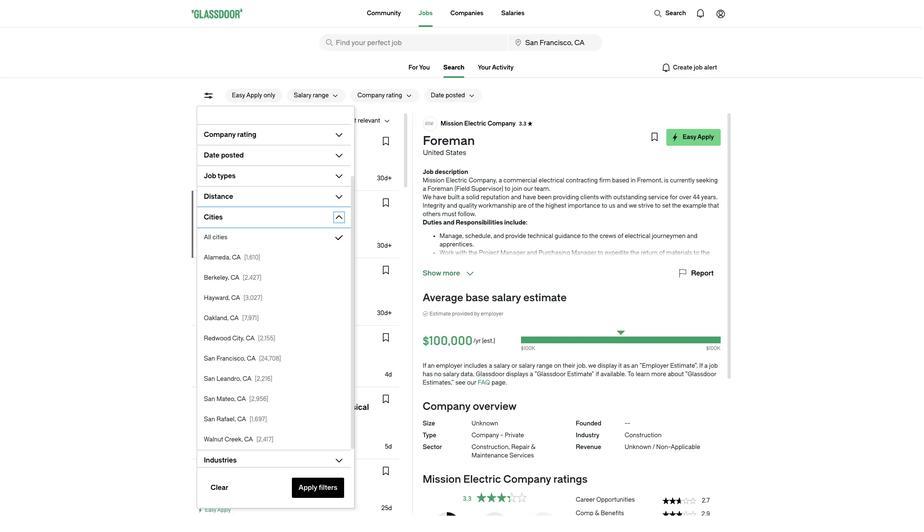 Task type: vqa. For each thing, say whether or not it's contained in the screenshot.
leftmost "San"
no



Task type: locate. For each thing, give the bounding box(es) containing it.
1 vertical spatial with
[[456, 250, 467, 257]]

range left on
[[537, 362, 553, 370]]

electric
[[464, 120, 486, 127], [446, 177, 468, 184], [240, 201, 262, 208], [464, 474, 501, 486]]

2 none field from the left
[[509, 34, 603, 51]]

your
[[478, 64, 491, 71]]

journeymen
[[652, 233, 686, 240]]

1 horizontal spatial range
[[537, 362, 553, 370]]

over
[[680, 194, 692, 201]]

unknown down the construction
[[625, 444, 652, 451]]

electrical up return
[[625, 233, 651, 240]]

0 horizontal spatial none field
[[319, 34, 508, 51]]

job for job description mission electric company, a commercial electrical contracting firm based in fremont, is currently seeking a foreman (field supervisor) to join our team. we have built a solid reputation and have been providing clients with outstanding service for over 44 years. integrity and quality workmanship are of the highest importance to us and we strive to set the example that others must follow. duties and responsibilities include:
[[423, 169, 434, 176]]

on
[[554, 362, 562, 370]]

francisco, inside san francisco, ca $38.00 per hour easy apply
[[211, 157, 240, 164]]

date posted
[[431, 92, 465, 99], [204, 151, 244, 159]]

1 none field from the left
[[319, 34, 508, 51]]

san for san leandro, ca [2,216]
[[204, 376, 215, 383]]

ca left [2,427]
[[231, 274, 239, 282]]

$100,000
[[423, 334, 473, 348]]

oakland, ca [7,971]
[[204, 315, 259, 322]]

0 horizontal spatial date posted button
[[197, 149, 331, 162]]

0 vertical spatial inc.
[[308, 137, 318, 144]]

easy apply for 25d
[[205, 507, 231, 513]]

ca up $107k
[[231, 295, 240, 302]]

we inside if an employer includes a salary or salary range on their job, we display it as an "employer estimate".  if a job has no salary data, glassdoor displays a "glassdoor estimate" if available.  to learn more about "glassdoor estimates," see our
[[589, 362, 597, 370]]

1 horizontal spatial more
[[652, 371, 667, 378]]

ca inside san francisco, ca $38.00 per hour easy apply
[[241, 157, 250, 164]]

for
[[670, 194, 678, 201]]

san for san francisco, ca $38.00 per hour easy apply
[[198, 157, 209, 164]]

states up description
[[446, 149, 466, 157]]

to right the guidance
[[582, 233, 588, 240]]

unknown for unknown
[[472, 420, 499, 427]]

burlingame,
[[198, 292, 232, 299]]

0 vertical spatial posted
[[446, 92, 465, 99]]

estimate".
[[671, 362, 698, 370]]

1 horizontal spatial job
[[423, 169, 434, 176]]

san inside 'san francisco, ca $70.00 - $135.00 per hour (employer est.)'
[[198, 426, 209, 433]]

and left provide
[[494, 233, 504, 240]]

1 horizontal spatial none field
[[509, 34, 603, 51]]

foreman up description
[[423, 134, 475, 148]]

0 vertical spatial health
[[254, 333, 273, 340]]

1 horizontal spatial inc.
[[308, 137, 318, 144]]

to left us
[[602, 202, 608, 209]]

0 vertical spatial mission electric company logo image
[[423, 117, 437, 131]]

0 vertical spatial 3.3
[[519, 121, 527, 127]]

date posted button down search link
[[424, 89, 465, 102]]

united inside "foreman united states"
[[423, 149, 444, 157]]

0 vertical spatial range
[[313, 92, 329, 99]]

construction, repair & maintenance services
[[472, 444, 536, 459]]

3.3 inside jobs list element
[[294, 202, 302, 208]]

and down must
[[444, 219, 455, 226]]

francisco, down redwood
[[211, 354, 240, 361]]

- inside 'san francisco, ca $70.00 - $135.00 per hour (employer est.)'
[[219, 436, 221, 443]]

Search location field
[[509, 34, 603, 51]]

-
[[214, 302, 217, 309], [625, 420, 628, 427], [628, 420, 631, 427], [501, 432, 504, 439], [219, 436, 221, 443]]

mission electric company logo image up 'cities'
[[199, 198, 212, 212]]

easy apply only
[[232, 92, 275, 99]]

apply
[[246, 92, 262, 99], [698, 134, 714, 141], [217, 177, 231, 183], [217, 312, 231, 318], [217, 374, 231, 380], [217, 446, 231, 452], [217, 507, 231, 513]]

redwood city, ca [2,155]
[[204, 335, 275, 342]]

job inside job description mission electric company, a commercial electrical contracting firm based in fremont, is currently seeking a foreman (field supervisor) to join our team. we have built a solid reputation and have been providing clients with outstanding service for over 44 years. integrity and quality workmanship are of the highest importance to us and we strive to set the example that others must follow. duties and responsibilities include:
[[423, 169, 434, 176]]

1 vertical spatial hour
[[256, 436, 271, 443]]

san
[[219, 117, 230, 124], [198, 157, 209, 164], [198, 354, 209, 361], [204, 355, 215, 362], [204, 376, 215, 383], [204, 396, 215, 403], [204, 416, 215, 423], [198, 426, 209, 433]]

30d+ for mission electric company
[[377, 242, 392, 250]]

40,699 san francisco, ca jobs
[[198, 117, 284, 124]]

san francisco, ca $38.00 per hour easy apply
[[198, 157, 250, 183]]

work
[[440, 250, 454, 257]]

0 horizontal spatial an
[[428, 362, 435, 370]]

1 vertical spatial date posted
[[204, 151, 244, 159]]

1 vertical spatial company rating
[[204, 131, 256, 139]]

warehouse
[[440, 258, 471, 265]]

job types button
[[197, 169, 331, 183]]

1 vertical spatial 3.3
[[294, 202, 302, 208]]

cities list box
[[197, 228, 351, 450]]

hour down [1,697]
[[256, 436, 271, 443]]

if up has
[[423, 362, 427, 370]]

2 if from the left
[[700, 362, 703, 370]]

est.)
[[246, 235, 258, 242], [266, 302, 278, 309], [244, 364, 256, 371], [302, 436, 314, 443], [300, 497, 312, 505]]

0 vertical spatial &
[[230, 137, 235, 144]]

0 horizontal spatial range
[[313, 92, 329, 99]]

range inside "popup button"
[[313, 92, 329, 99]]

1 vertical spatial &
[[531, 444, 536, 451]]

states inside united states $100k (employer est.)
[[218, 225, 236, 232]]

& left "sports"
[[230, 137, 235, 144]]

1 horizontal spatial mission electric company logo image
[[423, 117, 437, 131]]

1 horizontal spatial 3.3
[[463, 495, 472, 503]]

your activity link
[[478, 64, 514, 71]]

0 vertical spatial more
[[443, 269, 460, 277]]

salary right base
[[492, 292, 521, 304]]

rating inside dropdown button
[[237, 131, 256, 139]]

providing
[[553, 194, 579, 201]]

oakland,
[[204, 315, 228, 322]]

our down data,
[[467, 379, 477, 387]]

health down [7,971]
[[254, 333, 273, 340]]

0 horizontal spatial we
[[589, 362, 597, 370]]

to right materials
[[694, 250, 700, 257]]

ca up walnut creek, ca [2,417]
[[241, 426, 250, 433]]

our
[[524, 185, 533, 193], [467, 379, 477, 387]]

united
[[423, 149, 444, 157], [198, 225, 217, 232]]

2 have from the left
[[523, 194, 536, 201]]

status down career opportunities 2.7 stars out of 5 element
[[663, 511, 697, 516]]

status inside career opportunities 2.7 stars out of 5 element
[[663, 498, 697, 505]]

company rating inside popup button
[[358, 92, 402, 99]]

0 vertical spatial foreman
[[423, 134, 475, 148]]

salary up see
[[443, 371, 460, 378]]

ca down redwood city, ca [2,155]
[[241, 354, 250, 361]]

per
[[219, 167, 228, 175], [245, 436, 255, 443]]

electric down description
[[446, 177, 468, 184]]

mission electric company logo image
[[423, 117, 437, 131], [199, 198, 212, 212]]

Search keyword field
[[319, 34, 508, 51]]

ca
[[262, 117, 271, 124], [241, 157, 250, 164], [232, 254, 241, 261], [231, 274, 239, 282], [234, 292, 243, 299], [231, 295, 240, 302], [230, 315, 239, 322], [246, 335, 255, 342], [241, 354, 250, 361], [247, 355, 256, 362], [243, 376, 251, 383], [237, 396, 246, 403], [237, 416, 246, 423], [241, 426, 250, 433], [244, 436, 253, 443], [226, 487, 235, 494]]

job down provide
[[519, 258, 528, 265]]

employer right by
[[481, 311, 504, 317]]

(field
[[455, 185, 470, 193]]

company rating up relevant
[[358, 92, 402, 99]]

1 horizontal spatial we
[[629, 202, 637, 209]]

salary range button
[[287, 89, 329, 102]]

0 horizontal spatial job
[[519, 258, 528, 265]]

per left [2,417] at the left
[[245, 436, 255, 443]]

with down apprentices.
[[456, 250, 467, 257]]

1 vertical spatial our
[[467, 379, 477, 387]]

guidance
[[555, 233, 581, 240]]

foreman united states
[[423, 134, 475, 157]]

jobs list element
[[192, 129, 404, 516]]

job for job types
[[204, 172, 216, 180]]

as inside manage, schedule, and provide technical guidance to the crews of electrical journeymen and apprentices. work with the project manager and purchasing manager to expedite the return of materials to the warehouse as phases of the job are completed.
[[472, 258, 479, 265]]

date posted down orthocare
[[204, 151, 244, 159]]

status inside the comp & benefits 2.9 stars out of 5 element
[[663, 511, 697, 516]]

2 an from the left
[[632, 362, 639, 370]]

1 horizontal spatial "glassdoor
[[686, 371, 717, 378]]

posted down "sports"
[[221, 151, 244, 159]]

0 horizontal spatial $100k
[[198, 235, 215, 242]]

posted down search link
[[446, 92, 465, 99]]

0 vertical spatial united
[[423, 149, 444, 157]]

san for san francisco, ca $70.00 - $135.00 per hour (employer est.)
[[198, 426, 209, 433]]

3.3
[[519, 121, 527, 127], [294, 202, 302, 208], [463, 495, 472, 503]]

home down [7,971]
[[235, 333, 253, 340]]

foreman up we
[[428, 185, 453, 193]]

1 horizontal spatial rating
[[386, 92, 402, 99]]

1 horizontal spatial as
[[624, 362, 630, 370]]

0 horizontal spatial with
[[456, 250, 467, 257]]

mission electric company logo image inside jobs list element
[[199, 198, 212, 212]]

as left phases
[[472, 258, 479, 265]]

salary left 'or'
[[494, 362, 510, 370]]

career opportunities 2.7 stars out of 5 element
[[576, 493, 721, 506]]

home down san leandro, ca [2,216] at the left bottom
[[225, 395, 243, 402]]

search link
[[444, 64, 465, 78]]

ca left [3,027]
[[234, 292, 243, 299]]

easy apply for 5d
[[205, 446, 231, 452]]

and down join
[[511, 194, 522, 201]]

completed.
[[540, 258, 572, 265]]

date down orthocare
[[204, 151, 219, 159]]

hour inside san francisco, ca $38.00 per hour easy apply
[[230, 167, 244, 175]]

if
[[423, 362, 427, 370], [700, 362, 703, 370]]

1 vertical spatial united
[[198, 225, 217, 232]]

rating inside popup button
[[386, 92, 402, 99]]

easy inside easy apply button
[[683, 134, 697, 141]]

sports
[[236, 137, 255, 144]]

leandro,
[[216, 376, 241, 383]]

0 horizontal spatial have
[[433, 194, 447, 201]]

5d
[[385, 443, 392, 451]]

1 vertical spatial employer
[[436, 362, 463, 370]]

electrical inside job description mission electric company, a commercial electrical contracting firm based in fremont, is currently seeking a foreman (field supervisor) to join our team. we have built a solid reputation and have been providing clients with outstanding service for over 44 years. integrity and quality workmanship are of the highest importance to us and we strive to set the example that others must follow. duties and responsibilities include:
[[539, 177, 565, 184]]

mission inside job description mission electric company, a commercial electrical contracting firm based in fremont, is currently seeking a foreman (field supervisor) to join our team. we have built a solid reputation and have been providing clients with outstanding service for over 44 years. integrity and quality workmanship are of the highest importance to us and we strive to set the example that others must follow. duties and responsibilities include:
[[423, 177, 445, 184]]

0 vertical spatial unknown
[[472, 420, 499, 427]]

electric up "foreman united states"
[[464, 120, 486, 127]]

1 vertical spatial services
[[510, 452, 534, 459]]

a up supervisor)
[[499, 177, 502, 184]]

are left completed.
[[530, 258, 538, 265]]

0 horizontal spatial states
[[218, 225, 236, 232]]

the left return
[[631, 250, 640, 257]]

per inside san francisco, ca $38.00 per hour easy apply
[[219, 167, 228, 175]]

brisbane,
[[198, 487, 225, 494]]

1 horizontal spatial an
[[632, 362, 639, 370]]

status left 2.7
[[663, 498, 697, 505]]

francisco, for orthocare
[[211, 157, 240, 164]]

1 horizontal spatial with
[[601, 194, 612, 201]]

0 vertical spatial hour
[[230, 167, 244, 175]]

company rating for company rating dropdown button
[[204, 131, 256, 139]]

3 30d+ from the top
[[377, 310, 392, 317]]

$38.00
[[198, 167, 217, 175]]

firm
[[600, 177, 611, 184]]

rating for company rating popup button
[[386, 92, 402, 99]]

faq page.
[[478, 379, 507, 387]]

1 vertical spatial unknown
[[625, 444, 652, 451]]

ca right mateo,
[[237, 396, 246, 403]]

francisco, inside san francisco, ca $90k (employer est.) easy apply
[[211, 354, 240, 361]]

and down technical
[[527, 250, 537, 257]]

health for meridian home health
[[244, 395, 263, 402]]

the up 'report'
[[701, 250, 710, 257]]

services down repair
[[510, 452, 534, 459]]

inc.
[[308, 137, 318, 144], [247, 467, 257, 474]]

if right estimate".
[[700, 362, 703, 370]]

mission down distance
[[216, 201, 238, 208]]

responsibilities
[[456, 219, 503, 226]]

status up company ratings element
[[477, 493, 528, 503]]

are inside job description mission electric company, a commercial electrical contracting firm based in fremont, is currently seeking a foreman (field supervisor) to join our team. we have built a solid reputation and have been providing clients with outstanding service for over 44 years. integrity and quality workmanship are of the highest importance to us and we strive to set the example that others must follow. duties and responsibilities include:
[[518, 202, 527, 209]]

0 horizontal spatial services
[[275, 333, 300, 340]]

average
[[423, 292, 464, 304]]

date down search link
[[431, 92, 444, 99]]

1 horizontal spatial hour
[[256, 436, 271, 443]]

0 horizontal spatial job
[[204, 172, 216, 180]]

1 vertical spatial states
[[218, 225, 236, 232]]

0 horizontal spatial manager
[[501, 250, 526, 257]]

0 horizontal spatial our
[[467, 379, 477, 387]]

2 vertical spatial 3.3
[[463, 495, 472, 503]]

with inside job description mission electric company, a commercial electrical contracting firm based in fremont, is currently seeking a foreman (field supervisor) to join our team. we have built a solid reputation and have been providing clients with outstanding service for over 44 years. integrity and quality workmanship are of the highest importance to us and we strive to set the example that others must follow. duties and responsibilities include:
[[601, 194, 612, 201]]

1 vertical spatial easy apply
[[205, 446, 231, 452]]

mission electric company 3.3 ★
[[441, 120, 533, 127], [216, 201, 308, 208]]

1 horizontal spatial are
[[530, 258, 538, 265]]

status for the comp & benefits 2.9 stars out of 5 element
[[663, 511, 697, 516]]

1 vertical spatial mission electric company logo image
[[199, 198, 212, 212]]

our inside if an employer includes a salary or salary range on their job, we display it as an "employer estimate".  if a job has no salary data, glassdoor displays a "glassdoor estimate" if available.  to learn more about "glassdoor estimates," see our
[[467, 379, 477, 387]]

0 horizontal spatial more
[[443, 269, 460, 277]]

company inside popup button
[[358, 92, 385, 99]]

0 vertical spatial are
[[518, 202, 527, 209]]

a down (field
[[462, 194, 465, 201]]

united states $100k (employer est.)
[[198, 225, 258, 242]]

an up has
[[428, 362, 435, 370]]

0 vertical spatial 30d+
[[377, 175, 392, 182]]

1 vertical spatial health
[[244, 395, 263, 402]]

mission electric company 3.3 ★ inside jobs list element
[[216, 201, 308, 208]]

1 horizontal spatial date posted button
[[424, 89, 465, 102]]

manager down the guidance
[[572, 250, 597, 257]]

hayward, ca [3,027]
[[204, 295, 262, 302]]

0 horizontal spatial &
[[230, 137, 235, 144]]

& right repair
[[531, 444, 536, 451]]

1 have from the left
[[433, 194, 447, 201]]

ca inside brisbane, ca (employer est.)
[[226, 487, 235, 494]]

been
[[538, 194, 552, 201]]

0 horizontal spatial if
[[423, 362, 427, 370]]

None field
[[319, 34, 508, 51], [509, 34, 603, 51]]

1 vertical spatial home
[[225, 395, 243, 402]]

francisco, down rafael,
[[211, 426, 240, 433]]

san mateo, ca [2,956]
[[204, 396, 268, 403]]

1 vertical spatial foreman
[[428, 185, 453, 193]]

job left types at the top of page
[[204, 172, 216, 180]]

inc. right the therapy,
[[308, 137, 318, 144]]

easterseals northern california logo image
[[199, 266, 212, 279]]

0 vertical spatial home
[[235, 333, 253, 340]]

0 vertical spatial date
[[431, 92, 444, 99]]

none field search location
[[509, 34, 603, 51]]

example
[[683, 202, 707, 209]]

0 vertical spatial company rating
[[358, 92, 402, 99]]

open filter menu image
[[203, 91, 213, 101]]

1 vertical spatial search
[[444, 64, 465, 71]]

overview
[[473, 401, 517, 413]]

cities button
[[197, 211, 331, 224]]

(employer inside burlingame, ca $97k - $107k (employer est.) easy apply
[[236, 302, 264, 309]]

distance button
[[197, 190, 331, 204]]

comp & benefits 2.9 stars out of 5 element
[[576, 506, 721, 516]]

hour right $38.00
[[230, 167, 244, 175]]

health down [2,216]
[[244, 395, 263, 402]]

0 vertical spatial as
[[472, 258, 479, 265]]

are down join
[[518, 202, 527, 209]]

0 horizontal spatial "glassdoor
[[535, 371, 566, 378]]

more inside if an employer includes a salary or salary range on their job, we display it as an "employer estimate".  if a job has no salary data, glassdoor displays a "glassdoor estimate" if available.  to learn more about "glassdoor estimates," see our
[[652, 371, 667, 378]]

more down warehouse
[[443, 269, 460, 277]]

0 vertical spatial employer
[[481, 311, 504, 317]]

years.
[[702, 194, 718, 201]]

apply inside easy apply only button
[[246, 92, 262, 99]]

0 vertical spatial with
[[601, 194, 612, 201]]

0 horizontal spatial as
[[472, 258, 479, 265]]

0 vertical spatial states
[[446, 149, 466, 157]]

san inside san francisco, ca $90k (employer est.) easy apply
[[198, 354, 209, 361]]

francisco, inside 'san francisco, ca $70.00 - $135.00 per hour (employer est.)'
[[211, 426, 240, 433]]

0 horizontal spatial hour
[[230, 167, 244, 175]]

$107k
[[218, 302, 235, 309]]

1 vertical spatial mission electric company 3.3 ★
[[216, 201, 308, 208]]

1 manager from the left
[[501, 250, 526, 257]]

electrical up team.
[[539, 177, 565, 184]]

most relevant
[[342, 117, 380, 124]]

est.) inside burlingame, ca $97k - $107k (employer est.) easy apply
[[266, 302, 278, 309]]

job left description
[[423, 169, 434, 176]]

easterseals northern california
[[216, 268, 306, 276]]

1 horizontal spatial our
[[524, 185, 533, 193]]

job
[[423, 169, 434, 176], [204, 172, 216, 180]]

1 horizontal spatial date posted
[[431, 92, 465, 99]]

easy inside burlingame, ca $97k - $107k (employer est.) easy apply
[[205, 312, 216, 318]]

1 vertical spatial 30d+
[[377, 242, 392, 250]]

city,
[[232, 335, 244, 342]]

others
[[423, 211, 441, 218]]

of left highest
[[528, 202, 534, 209]]

solid
[[466, 194, 480, 201]]

ca down "sports"
[[241, 157, 250, 164]]

job inside dropdown button
[[204, 172, 216, 180]]

importance
[[568, 202, 601, 209]]

home for homeassist
[[235, 333, 253, 340]]

type
[[423, 432, 437, 439]]

1 horizontal spatial per
[[245, 436, 255, 443]]

united up all on the left top
[[198, 225, 217, 232]]

united up description
[[423, 149, 444, 157]]

salary right 'or'
[[519, 362, 535, 370]]

est.) inside san francisco, ca $90k (employer est.) easy apply
[[244, 364, 256, 371]]

0 horizontal spatial employer
[[436, 362, 463, 370]]

electric inside job description mission electric company, a commercial electrical contracting firm based in fremont, is currently seeking a foreman (field supervisor) to join our team. we have built a solid reputation and have been providing clients with outstanding service for over 44 years. integrity and quality workmanship are of the highest importance to us and we strive to set the example that others must follow. duties and responsibilities include:
[[446, 177, 468, 184]]

company
[[358, 92, 385, 99], [488, 120, 516, 127], [204, 131, 236, 139], [263, 201, 291, 208], [423, 401, 471, 413], [472, 432, 499, 439], [504, 474, 551, 486]]

career opportunities
[[576, 497, 635, 504]]

with up us
[[601, 194, 612, 201]]

mission inside jobs list element
[[216, 201, 238, 208]]

0 horizontal spatial per
[[219, 167, 228, 175]]

company rating inside dropdown button
[[204, 131, 256, 139]]

jobs link
[[419, 0, 433, 27]]

unknown up company - private
[[472, 420, 499, 427]]

"glassdoor down on
[[535, 371, 566, 378]]

walnut
[[204, 436, 223, 443]]

2 30d+ from the top
[[377, 242, 392, 250]]

all cities
[[204, 234, 227, 241]]

date posted button down physical
[[197, 149, 331, 162]]

1 horizontal spatial states
[[446, 149, 466, 157]]

[2,216]
[[255, 376, 272, 383]]

per right $38.00
[[219, 167, 228, 175]]

1 horizontal spatial manager
[[572, 250, 597, 257]]

1 vertical spatial job
[[710, 362, 718, 370]]

ca right brisbane,
[[226, 487, 235, 494]]

[2,427]
[[243, 274, 261, 282]]

quality
[[459, 202, 477, 209]]

as
[[472, 258, 479, 265], [624, 362, 630, 370]]

hour
[[230, 167, 244, 175], [256, 436, 271, 443]]

an up to
[[632, 362, 639, 370]]

electric down maintenance
[[464, 474, 501, 486]]

★ inside jobs list element
[[303, 202, 308, 208]]

1 horizontal spatial if
[[700, 362, 703, 370]]

estimate
[[524, 292, 567, 304]]

a up we
[[423, 185, 426, 193]]

with inside manage, schedule, and provide technical guidance to the crews of electrical journeymen and apprentices. work with the project manager and purchasing manager to expedite the return of materials to the warehouse as phases of the job are completed.
[[456, 250, 467, 257]]

states inside "foreman united states"
[[446, 149, 466, 157]]

1 vertical spatial ★
[[303, 202, 308, 208]]

mission up "foreman united states"
[[441, 120, 463, 127]]

status
[[477, 493, 528, 503], [663, 498, 697, 505], [663, 511, 697, 516]]

company rating
[[358, 92, 402, 99], [204, 131, 256, 139]]

inc. right home,
[[247, 467, 257, 474]]

phases
[[480, 258, 500, 265]]

0 horizontal spatial mission electric company 3.3 ★
[[216, 201, 308, 208]]

$100k inside united states $100k (employer est.)
[[198, 235, 215, 242]]

est.) inside united states $100k (employer est.)
[[246, 235, 258, 242]]

none field search keyword
[[319, 34, 508, 51]]

san for san francisco, ca [24,708]
[[204, 355, 215, 362]]

[2,956]
[[249, 396, 268, 403]]

2 "glassdoor from the left
[[686, 371, 717, 378]]

1 horizontal spatial search
[[666, 10, 686, 17]]

0 horizontal spatial are
[[518, 202, 527, 209]]

est.) inside brisbane, ca (employer est.)
[[300, 497, 312, 505]]

0 horizontal spatial ★
[[303, 202, 308, 208]]

1 30d+ from the top
[[377, 175, 392, 182]]

the
[[535, 202, 545, 209], [673, 202, 682, 209], [590, 233, 599, 240], [469, 250, 478, 257], [631, 250, 640, 257], [701, 250, 710, 257], [509, 258, 518, 265]]

for you
[[409, 64, 430, 71]]

expedite
[[605, 250, 629, 257]]

date posted down search link
[[431, 92, 465, 99]]

1 horizontal spatial electrical
[[625, 233, 651, 240]]

apply inside san francisco, ca $38.00 per hour easy apply
[[217, 177, 231, 183]]

san inside san francisco, ca $38.00 per hour easy apply
[[198, 157, 209, 164]]

0 vertical spatial per
[[219, 167, 228, 175]]

states up cities
[[218, 225, 236, 232]]

apply inside easy apply button
[[698, 134, 714, 141]]

community link
[[367, 0, 401, 27]]

1 horizontal spatial have
[[523, 194, 536, 201]]

with
[[601, 194, 612, 201], [456, 250, 467, 257]]

"glassdoor down estimate".
[[686, 371, 717, 378]]

hour inside 'san francisco, ca $70.00 - $135.00 per hour (employer est.)'
[[256, 436, 271, 443]]

easy inside san francisco, ca $90k (employer est.) easy apply
[[205, 374, 216, 380]]

1 vertical spatial per
[[245, 436, 255, 443]]

[3,027]
[[243, 295, 262, 302]]

easy apply inside button
[[683, 134, 714, 141]]

salary
[[492, 292, 521, 304], [494, 362, 510, 370], [519, 362, 535, 370], [443, 371, 460, 378]]



Task type: describe. For each thing, give the bounding box(es) containing it.
average base salary estimate
[[423, 292, 567, 304]]

ca down $107k
[[230, 315, 239, 322]]

44
[[693, 194, 700, 201]]

distance
[[204, 193, 233, 201]]

1 if from the left
[[423, 362, 427, 370]]

rating for company rating dropdown button
[[237, 131, 256, 139]]

(employer inside brisbane, ca (employer est.)
[[270, 497, 299, 505]]

rafael,
[[216, 416, 236, 423]]

0 horizontal spatial inc.
[[247, 467, 257, 474]]

0 horizontal spatial posted
[[221, 151, 244, 159]]

a right estimate".
[[705, 362, 708, 370]]

estimate"
[[568, 371, 595, 378]]

(employer inside 'san francisco, ca $70.00 - $135.00 per hour (employer est.)'
[[272, 436, 301, 443]]

technical
[[528, 233, 554, 240]]

materials
[[667, 250, 693, 257]]

ca right city,
[[246, 335, 255, 342]]

$135.00
[[223, 436, 244, 443]]

(employer inside san francisco, ca $90k (employer est.) easy apply
[[214, 364, 243, 371]]

to left join
[[505, 185, 511, 193]]

ca left [24,708]
[[247, 355, 256, 362]]

to left expedite
[[598, 250, 604, 257]]

apply inside burlingame, ca $97k - $107k (employer est.) easy apply
[[217, 312, 231, 318]]

mission electric company 3.3 ★ for the top 'mission electric company logo'
[[441, 120, 533, 127]]

data,
[[461, 371, 475, 378]]

estimate
[[430, 311, 451, 317]]

status for career opportunities 2.7 stars out of 5 element
[[663, 498, 697, 505]]

- inside burlingame, ca $97k - $107k (employer est.) easy apply
[[214, 302, 217, 309]]

ca right rafael,
[[237, 416, 246, 423]]

0 vertical spatial date posted button
[[424, 89, 465, 102]]

ca inside san francisco, ca $90k (employer est.) easy apply
[[241, 354, 250, 361]]

of right return
[[660, 250, 665, 257]]

search inside "button"
[[666, 10, 686, 17]]

[2,155]
[[258, 335, 275, 342]]

0 horizontal spatial date
[[204, 151, 219, 159]]

more inside dropdown button
[[443, 269, 460, 277]]

company rating for company rating popup button
[[358, 92, 402, 99]]

$97k
[[198, 302, 213, 309]]

ca inside 'san francisco, ca $70.00 - $135.00 per hour (employer est.)'
[[241, 426, 250, 433]]

electric inside jobs list element
[[240, 201, 262, 208]]

crews
[[600, 233, 617, 240]]

/
[[653, 444, 655, 451]]

2 manager from the left
[[572, 250, 597, 257]]

at
[[219, 467, 225, 474]]

company rating button
[[351, 89, 402, 102]]

easterseals
[[216, 268, 249, 276]]

physical
[[257, 137, 281, 144]]

united inside united states $100k (employer est.)
[[198, 225, 217, 232]]

1 horizontal spatial posted
[[446, 92, 465, 99]]

company ratings element
[[423, 513, 568, 516]]

unknown for unknown / non-applicable
[[625, 444, 652, 451]]

as inside if an employer includes a salary or salary range on their job, we display it as an "employer estimate".  if a job has no salary data, glassdoor displays a "glassdoor estimate" if available.  to learn more about "glassdoor estimates," see our
[[624, 362, 630, 370]]

francisco, for meridian
[[211, 426, 240, 433]]

easy apply only button
[[225, 89, 282, 102]]

mission electric company 3.3 ★ for 'mission electric company logo' in the jobs list element
[[216, 201, 308, 208]]

home for meridian
[[225, 395, 243, 402]]

1 an from the left
[[428, 362, 435, 370]]

strive
[[639, 202, 654, 209]]

us
[[609, 202, 616, 209]]

in
[[631, 177, 636, 184]]

the down for
[[673, 202, 682, 209]]

san for san mateo, ca [2,956]
[[204, 396, 215, 403]]

--
[[625, 420, 631, 427]]

contracting
[[566, 177, 598, 184]]

[2,417]
[[256, 436, 274, 443]]

job types
[[204, 172, 236, 180]]

brisbane, ca (employer est.)
[[198, 487, 312, 505]]

of inside job description mission electric company, a commercial electrical contracting firm based in fremont, is currently seeking a foreman (field supervisor) to join our team. we have built a solid reputation and have been providing clients with outstanding service for over 44 years. integrity and quality workmanship are of the highest importance to us and we strive to set the example that others must follow. duties and responsibilities include:
[[528, 202, 534, 209]]

sector
[[423, 444, 442, 451]]

displays
[[506, 371, 529, 378]]

northern
[[251, 268, 277, 276]]

francisco, up "sports"
[[232, 117, 261, 124]]

highest
[[546, 202, 567, 209]]

j
[[198, 467, 202, 474]]

san francisco, ca $90k (employer est.) easy apply
[[198, 354, 256, 380]]

the right phases
[[509, 258, 518, 265]]

ca inside burlingame, ca $97k - $107k (employer est.) easy apply
[[234, 292, 243, 299]]

founded
[[576, 420, 602, 427]]

★ for the top 'mission electric company logo'
[[528, 121, 533, 127]]

no
[[434, 371, 442, 378]]

their
[[563, 362, 576, 370]]

relevant
[[358, 117, 380, 124]]

easy inside san francisco, ca $38.00 per hour easy apply
[[205, 177, 216, 183]]

services inside jobs list element
[[275, 333, 300, 340]]

easy apply button
[[667, 129, 721, 146]]

you
[[419, 64, 430, 71]]

mission electric company ratings
[[423, 474, 588, 486]]

the left project
[[469, 250, 478, 257]]

0 horizontal spatial search
[[444, 64, 465, 71]]

and down built
[[447, 202, 458, 209]]

company rating trends element
[[576, 493, 721, 516]]

salary range
[[294, 92, 329, 99]]

health for homeassist home health services
[[254, 333, 273, 340]]

schedule,
[[465, 233, 492, 240]]

ca up easterseals
[[232, 254, 241, 261]]

base
[[466, 292, 490, 304]]

job inside if an employer includes a salary or salary range on their job, we display it as an "employer estimate".  if a job has no salary data, glassdoor displays a "glassdoor estimate" if available.  to learn more about "glassdoor estimates," see our
[[710, 362, 718, 370]]

san for san rafael, ca [1,697]
[[204, 416, 215, 423]]

career
[[576, 497, 595, 504]]

san for san francisco, ca $90k (employer est.) easy apply
[[198, 354, 209, 361]]

redwood
[[204, 335, 231, 342]]

$90k
[[198, 364, 213, 371]]

company inside dropdown button
[[204, 131, 236, 139]]

★ for 'mission electric company logo' in the jobs list element
[[303, 202, 308, 208]]

ca right creek,
[[244, 436, 253, 443]]

2.7
[[702, 497, 710, 505]]

berkeley,
[[204, 274, 229, 282]]

1 "glassdoor from the left
[[535, 371, 566, 378]]

a right displays
[[530, 371, 534, 378]]

est.) inside 'san francisco, ca $70.00 - $135.00 per hour (employer est.)'
[[302, 436, 314, 443]]

fremont,
[[638, 177, 663, 184]]

per inside 'san francisco, ca $70.00 - $135.00 per hour (employer est.)'
[[245, 436, 255, 443]]

or
[[512, 362, 518, 370]]

manage, schedule, and provide technical guidance to the crews of electrical journeymen and apprentices. work with the project manager and purchasing manager to expedite the return of materials to the warehouse as phases of the job are completed.
[[440, 233, 710, 265]]

orthocare
[[198, 137, 229, 144]]

salaries
[[502, 10, 525, 17]]

company - private
[[472, 432, 524, 439]]

jobs
[[419, 10, 433, 17]]

francisco, for homeassist
[[211, 354, 240, 361]]

industry
[[576, 432, 600, 439]]

1 horizontal spatial employer
[[481, 311, 504, 317]]

the left crews at top
[[590, 233, 599, 240]]

of right phases
[[502, 258, 507, 265]]

1 horizontal spatial $100k
[[521, 346, 536, 352]]

2 horizontal spatial $100k
[[707, 346, 721, 352]]

[1,697]
[[250, 416, 267, 423]]

report button
[[678, 268, 714, 279]]

salary
[[294, 92, 311, 99]]

salaries link
[[502, 0, 525, 27]]

ca left [2,216]
[[243, 376, 251, 383]]

company inside jobs list element
[[263, 201, 291, 208]]

of right crews at top
[[618, 233, 624, 240]]

team.
[[535, 185, 551, 193]]

[7,971]
[[242, 315, 259, 322]]

construction
[[625, 432, 662, 439]]

community
[[367, 10, 401, 17]]

only
[[264, 92, 275, 99]]

provide
[[506, 233, 527, 240]]

francisco, inside cities 'list box'
[[216, 355, 245, 362]]

range inside if an employer includes a salary or salary range on their job, we display it as an "employer estimate".  if a job has no salary data, glassdoor displays a "glassdoor estimate" if available.  to learn more about "glassdoor estimates," see our
[[537, 362, 553, 370]]

are inside manage, schedule, and provide technical guidance to the crews of electrical journeymen and apprentices. work with the project manager and purchasing manager to expedite the return of materials to the warehouse as phases of the job are completed.
[[530, 258, 538, 265]]

it
[[619, 362, 622, 370]]

ca left jobs
[[262, 117, 271, 124]]

(employer inside united states $100k (employer est.)
[[217, 235, 245, 242]]

4d
[[385, 371, 392, 379]]

purchasing
[[539, 250, 570, 257]]

san rafael, ca [1,697]
[[204, 416, 267, 423]]

apply inside san francisco, ca $90k (employer est.) easy apply
[[217, 374, 231, 380]]

electrical inside manage, schedule, and provide technical guidance to the crews of electrical journeymen and apprentices. work with the project manager and purchasing manager to expedite the return of materials to the warehouse as phases of the job are completed.
[[625, 233, 651, 240]]

we inside job description mission electric company, a commercial electrical contracting firm based in fremont, is currently seeking a foreman (field supervisor) to join our team. we have built a solid reputation and have been providing clients with outstanding service for over 44 years. integrity and quality workmanship are of the highest importance to us and we strive to set the example that others must follow. duties and responsibilities include:
[[629, 202, 637, 209]]

activity
[[492, 64, 514, 71]]

foreman inside job description mission electric company, a commercial electrical contracting firm based in fremont, is currently seeking a foreman (field supervisor) to join our team. we have built a solid reputation and have been providing clients with outstanding service for over 44 years. integrity and quality workmanship are of the highest importance to us and we strive to set the example that others must follow. duties and responsibilities include:
[[428, 185, 453, 193]]

& inside construction, repair & maintenance services
[[531, 444, 536, 451]]

mission down sector
[[423, 474, 461, 486]]

3.3 stars out of 5 image
[[477, 493, 528, 506]]

1 vertical spatial date posted button
[[197, 149, 331, 162]]

employer inside if an employer includes a salary or salary range on their job, we display it as an "employer estimate".  if a job has no salary data, glassdoor displays a "glassdoor estimate" if available.  to learn more about "glassdoor estimates," see our
[[436, 362, 463, 370]]

30d+ for easterseals northern california
[[377, 310, 392, 317]]

private
[[505, 432, 524, 439]]

services inside construction, repair & maintenance services
[[510, 452, 534, 459]]

all
[[204, 234, 211, 241]]

and right us
[[617, 202, 628, 209]]

currently
[[670, 177, 695, 184]]

most relevant button
[[336, 114, 380, 128]]

0 horizontal spatial date posted
[[204, 151, 244, 159]]

set
[[663, 202, 671, 209]]

our inside job description mission electric company, a commercial electrical contracting firm based in fremont, is currently seeking a foreman (field supervisor) to join our team. we have built a solid reputation and have been providing clients with outstanding service for over 44 years. integrity and quality workmanship are of the highest importance to us and we strive to set the example that others must follow. duties and responsibilities include:
[[524, 185, 533, 193]]

berkeley, ca [2,427]
[[204, 274, 261, 282]]

cities
[[213, 234, 227, 241]]

a up glassdoor
[[489, 362, 492, 370]]

opportunities
[[597, 497, 635, 504]]

about
[[668, 371, 684, 378]]

to down service
[[655, 202, 661, 209]]

easy inside easy apply only button
[[232, 92, 245, 99]]

job inside manage, schedule, and provide technical guidance to the crews of electrical journeymen and apprentices. work with the project manager and purchasing manager to expedite the return of materials to the warehouse as phases of the job are completed.
[[519, 258, 528, 265]]

& inside jobs list element
[[230, 137, 235, 144]]

california
[[278, 268, 306, 276]]

company,
[[469, 177, 497, 184]]

the down been
[[535, 202, 545, 209]]

and up materials
[[687, 233, 698, 240]]

must
[[442, 211, 457, 218]]



